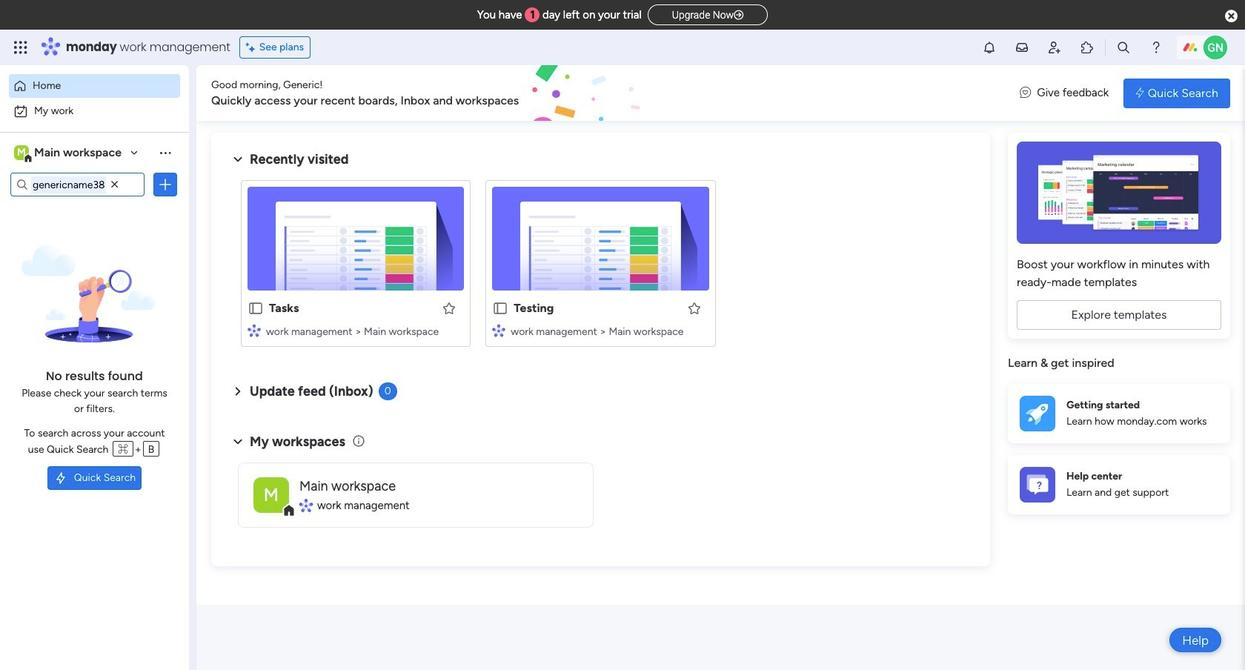Task type: locate. For each thing, give the bounding box(es) containing it.
0 horizontal spatial add to favorites image
[[442, 301, 457, 316]]

option
[[9, 74, 180, 98], [9, 99, 180, 123]]

1 add to favorites image from the left
[[442, 301, 457, 316]]

options image
[[158, 177, 173, 192]]

workspace image
[[14, 145, 29, 161], [254, 477, 289, 513]]

add to favorites image for public board icon
[[442, 301, 457, 316]]

open update feed (inbox) image
[[229, 383, 247, 400]]

help center element
[[1008, 455, 1231, 514]]

quick search results list box
[[229, 168, 973, 365]]

dapulse rightstroke image
[[734, 10, 744, 21]]

workspace options image
[[158, 145, 173, 160]]

0 horizontal spatial workspace image
[[14, 145, 29, 161]]

2 add to favorites image from the left
[[687, 301, 702, 316]]

1 vertical spatial option
[[9, 99, 180, 123]]

v2 user feedback image
[[1020, 85, 1032, 101]]

0 vertical spatial option
[[9, 74, 180, 98]]

1 horizontal spatial add to favorites image
[[687, 301, 702, 316]]

add to favorites image
[[442, 301, 457, 316], [687, 301, 702, 316]]

see plans image
[[246, 39, 259, 56]]

generic name image
[[1204, 36, 1228, 59]]

notifications image
[[982, 40, 997, 55]]

workspace selection element
[[14, 144, 124, 163]]

1 horizontal spatial workspace image
[[254, 477, 289, 513]]

getting started element
[[1008, 384, 1231, 443]]

1 vertical spatial workspace image
[[254, 477, 289, 513]]

templates image image
[[1022, 142, 1218, 244]]

close my workspaces image
[[229, 433, 247, 451]]



Task type: vqa. For each thing, say whether or not it's contained in the screenshot.
Invite members image
yes



Task type: describe. For each thing, give the bounding box(es) containing it.
2 option from the top
[[9, 99, 180, 123]]

clear search image
[[108, 177, 122, 192]]

add to favorites image for public board image
[[687, 301, 702, 316]]

1 option from the top
[[9, 74, 180, 98]]

close recently visited image
[[229, 151, 247, 168]]

search everything image
[[1117, 40, 1132, 55]]

select product image
[[13, 40, 28, 55]]

v2 bolt switch image
[[1136, 85, 1145, 101]]

dapulse close image
[[1226, 9, 1238, 24]]

help image
[[1149, 40, 1164, 55]]

0 vertical spatial workspace image
[[14, 145, 29, 161]]

update feed image
[[1015, 40, 1030, 55]]

invite members image
[[1048, 40, 1063, 55]]

0 element
[[379, 383, 397, 400]]

public board image
[[248, 300, 264, 317]]

Search in workspace field
[[31, 176, 106, 193]]

public board image
[[493, 300, 509, 317]]

monday marketplace image
[[1080, 40, 1095, 55]]



